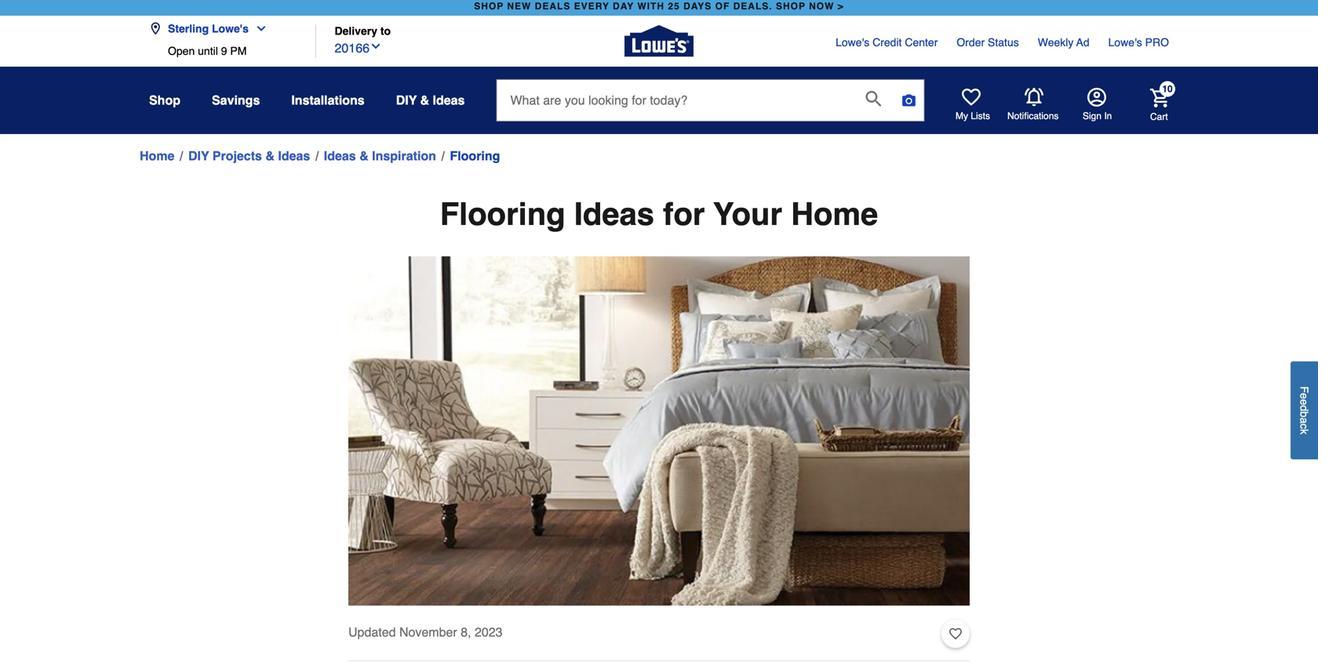 Task type: vqa. For each thing, say whether or not it's contained in the screenshot.
Lowe's Home Improvement lists image
yes



Task type: locate. For each thing, give the bounding box(es) containing it.
20166
[[335, 41, 370, 55]]

0 vertical spatial diy
[[396, 93, 417, 108]]

0 horizontal spatial shop
[[474, 1, 504, 12]]

1 horizontal spatial home
[[791, 196, 878, 232]]

order status
[[957, 36, 1019, 49]]

open until 9 pm
[[168, 45, 247, 57]]

flooring down flooring link
[[440, 196, 566, 232]]

1 horizontal spatial lowe's
[[836, 36, 870, 49]]

1 horizontal spatial shop
[[776, 1, 806, 12]]

cart
[[1150, 111, 1168, 122]]

diy
[[396, 93, 417, 108], [188, 149, 209, 163]]

sign in
[[1083, 111, 1112, 122]]

diy left projects
[[188, 149, 209, 163]]

delivery to
[[335, 25, 391, 37]]

f
[[1298, 387, 1311, 394]]

shop left new
[[474, 1, 504, 12]]

new
[[507, 1, 532, 12]]

lowe's left credit
[[836, 36, 870, 49]]

my lists link
[[956, 88, 990, 122]]

0 horizontal spatial lowe's
[[212, 22, 249, 35]]

c
[[1298, 424, 1311, 430]]

0 horizontal spatial chevron down image
[[249, 22, 268, 35]]

2 horizontal spatial &
[[420, 93, 429, 108]]

& left the inspiration
[[360, 149, 369, 163]]

lowe's home improvement account image
[[1088, 88, 1107, 107]]

weekly ad link
[[1038, 35, 1090, 50]]

lowe's pro link
[[1109, 35, 1169, 50]]

flooring ideas for your home
[[440, 196, 878, 232]]

lowe's up 9
[[212, 22, 249, 35]]

e up 'b' at the bottom of the page
[[1298, 400, 1311, 406]]

flooring link
[[450, 147, 500, 166]]

flooring right the inspiration
[[450, 149, 500, 163]]

>
[[838, 1, 844, 12]]

0 vertical spatial flooring
[[450, 149, 500, 163]]

diy inside diy projects & ideas link
[[188, 149, 209, 163]]

diy projects & ideas link
[[188, 147, 310, 166]]

every
[[574, 1, 610, 12]]

chevron down image
[[249, 22, 268, 35], [370, 40, 382, 53]]

chevron down image inside 20166 "button"
[[370, 40, 382, 53]]

ideas
[[433, 93, 465, 108], [278, 149, 310, 163], [324, 149, 356, 163], [574, 196, 655, 232]]

1 vertical spatial diy
[[188, 149, 209, 163]]

diy up the inspiration
[[396, 93, 417, 108]]

1 vertical spatial home
[[791, 196, 878, 232]]

diy inside diy & ideas button
[[396, 93, 417, 108]]

flooring
[[450, 149, 500, 163], [440, 196, 566, 232]]

home
[[140, 149, 175, 163], [791, 196, 878, 232]]

ad
[[1077, 36, 1090, 49]]

10
[[1162, 84, 1173, 95]]

delivery
[[335, 25, 377, 37]]

1 e from the top
[[1298, 394, 1311, 400]]

lowe's
[[212, 22, 249, 35], [836, 36, 870, 49], [1109, 36, 1142, 49]]

sterling lowe's
[[168, 22, 249, 35]]

1 vertical spatial flooring
[[440, 196, 566, 232]]

& for diy
[[420, 93, 429, 108]]

deals
[[535, 1, 571, 12]]

savings button
[[212, 86, 260, 115]]

ideas inside button
[[433, 93, 465, 108]]

installations button
[[291, 86, 365, 115]]

order status link
[[957, 35, 1019, 50]]

center
[[905, 36, 938, 49]]

open
[[168, 45, 195, 57]]

installations
[[291, 93, 365, 108]]

e up the "d" on the bottom
[[1298, 394, 1311, 400]]

dark engineered flooring in a bedroom with camel brown bed, furniture and light gray comforter. image
[[348, 257, 970, 606]]

e
[[1298, 394, 1311, 400], [1298, 400, 1311, 406]]

1 vertical spatial chevron down image
[[370, 40, 382, 53]]

& inside button
[[420, 93, 429, 108]]

2 e from the top
[[1298, 400, 1311, 406]]

0 horizontal spatial diy
[[188, 149, 209, 163]]

1 horizontal spatial diy
[[396, 93, 417, 108]]

lowe's for lowe's credit center
[[836, 36, 870, 49]]

lowe's home improvement notification center image
[[1025, 88, 1044, 107]]

2023
[[475, 626, 503, 640]]

1 shop from the left
[[474, 1, 504, 12]]

&
[[420, 93, 429, 108], [266, 149, 275, 163], [360, 149, 369, 163]]

of
[[715, 1, 730, 12]]

0 horizontal spatial home
[[140, 149, 175, 163]]

diy for diy & ideas
[[396, 93, 417, 108]]

flooring for flooring
[[450, 149, 500, 163]]

d
[[1298, 406, 1311, 412]]

shop
[[474, 1, 504, 12], [776, 1, 806, 12]]

ideas up flooring link
[[433, 93, 465, 108]]

heart outline image
[[950, 626, 962, 643]]

diy & ideas
[[396, 93, 465, 108]]

2 horizontal spatial lowe's
[[1109, 36, 1142, 49]]

savings
[[212, 93, 260, 108]]

& up the inspiration
[[420, 93, 429, 108]]

20166 button
[[335, 37, 382, 58]]

lowe's left pro
[[1109, 36, 1142, 49]]

pro
[[1145, 36, 1169, 49]]

notifications
[[1008, 111, 1059, 122]]

& right projects
[[266, 149, 275, 163]]

sterling lowe's button
[[149, 13, 274, 45]]

lowe's pro
[[1109, 36, 1169, 49]]

1 horizontal spatial chevron down image
[[370, 40, 382, 53]]

lowe's home improvement cart image
[[1150, 88, 1169, 107]]

1 horizontal spatial &
[[360, 149, 369, 163]]

f e e d b a c k
[[1298, 387, 1311, 435]]

shop left now
[[776, 1, 806, 12]]

november
[[399, 626, 457, 640]]

0 vertical spatial home
[[140, 149, 175, 163]]

None search field
[[496, 79, 925, 136]]



Task type: describe. For each thing, give the bounding box(es) containing it.
in
[[1104, 111, 1112, 122]]

pm
[[230, 45, 247, 57]]

days
[[684, 1, 712, 12]]

camera image
[[901, 93, 917, 108]]

9
[[221, 45, 227, 57]]

inspiration
[[372, 149, 436, 163]]

ideas right projects
[[278, 149, 310, 163]]

diy & ideas button
[[396, 86, 465, 115]]

lowe's for lowe's pro
[[1109, 36, 1142, 49]]

0 horizontal spatial &
[[266, 149, 275, 163]]

status
[[988, 36, 1019, 49]]

k
[[1298, 430, 1311, 435]]

location image
[[149, 22, 162, 35]]

weekly ad
[[1038, 36, 1090, 49]]

shop
[[149, 93, 180, 108]]

f e e d b a c k button
[[1291, 362, 1318, 460]]

my
[[956, 111, 968, 122]]

a
[[1298, 418, 1311, 424]]

home link
[[140, 147, 175, 166]]

shop new deals every day with 25 days of deals. shop now > link
[[471, 0, 847, 16]]

now
[[809, 1, 835, 12]]

sign
[[1083, 111, 1102, 122]]

until
[[198, 45, 218, 57]]

0 vertical spatial chevron down image
[[249, 22, 268, 35]]

projects
[[213, 149, 262, 163]]

updated
[[348, 626, 396, 640]]

with
[[638, 1, 665, 12]]

ideas & inspiration link
[[324, 147, 436, 166]]

ideas down installations button
[[324, 149, 356, 163]]

sign in button
[[1083, 88, 1112, 122]]

shop button
[[149, 86, 180, 115]]

2 shop from the left
[[776, 1, 806, 12]]

for
[[663, 196, 705, 232]]

search image
[[866, 91, 882, 107]]

& for ideas
[[360, 149, 369, 163]]

to
[[381, 25, 391, 37]]

credit
[[873, 36, 902, 49]]

diy projects & ideas
[[188, 149, 310, 163]]

ideas left for
[[574, 196, 655, 232]]

25
[[668, 1, 680, 12]]

order
[[957, 36, 985, 49]]

flooring for flooring ideas for your home
[[440, 196, 566, 232]]

weekly
[[1038, 36, 1074, 49]]

diy for diy projects & ideas
[[188, 149, 209, 163]]

lowe's home improvement logo image
[[625, 7, 694, 76]]

your
[[714, 196, 782, 232]]

sterling
[[168, 22, 209, 35]]

Search Query text field
[[497, 80, 853, 121]]

day
[[613, 1, 634, 12]]

8,
[[461, 626, 471, 640]]

shop new deals every day with 25 days of deals. shop now >
[[474, 1, 844, 12]]

deals.
[[733, 1, 773, 12]]

lowe's home improvement lists image
[[962, 88, 981, 107]]

lowe's credit center link
[[836, 35, 938, 50]]

lowe's credit center
[[836, 36, 938, 49]]

lists
[[971, 111, 990, 122]]

lowe's inside button
[[212, 22, 249, 35]]

my lists
[[956, 111, 990, 122]]

b
[[1298, 412, 1311, 418]]

updated november 8, 2023
[[348, 626, 503, 640]]

ideas & inspiration
[[324, 149, 436, 163]]



